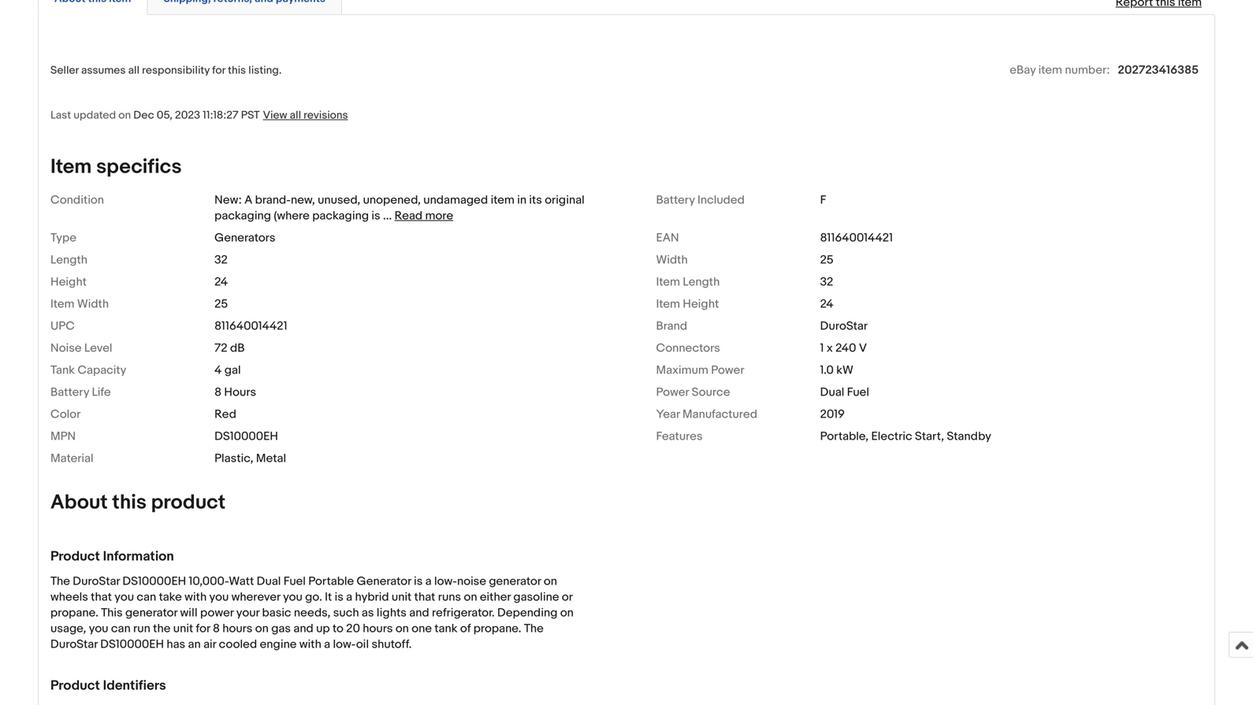 Task type: vqa. For each thing, say whether or not it's contained in the screenshot.
Connectors
yes



Task type: describe. For each thing, give the bounding box(es) containing it.
revisions
[[304, 109, 348, 122]]

0 vertical spatial power
[[712, 363, 745, 378]]

this
[[101, 607, 123, 621]]

1 horizontal spatial for
[[212, 64, 226, 77]]

start,
[[916, 430, 945, 444]]

2 vertical spatial ds10000eh
[[100, 638, 164, 652]]

new: a brand-new, unused, unopened, undamaged item in its original packaging (where packaging is ...
[[215, 193, 585, 223]]

2 vertical spatial a
[[324, 638, 331, 652]]

your
[[236, 607, 260, 621]]

05,
[[157, 109, 173, 122]]

ebay item number: 202723416385
[[1010, 63, 1199, 77]]

oil
[[356, 638, 369, 652]]

or
[[562, 591, 573, 605]]

portable, electric start, standby
[[821, 430, 992, 444]]

identifiers
[[103, 678, 166, 695]]

manufactured
[[683, 408, 758, 422]]

ean
[[657, 231, 679, 245]]

1 horizontal spatial dual
[[821, 386, 845, 400]]

information
[[103, 549, 174, 565]]

4 gal
[[215, 363, 241, 378]]

metal
[[256, 452, 286, 466]]

year
[[657, 408, 680, 422]]

2 vertical spatial durostar
[[50, 638, 98, 652]]

tank
[[435, 622, 458, 637]]

unopened,
[[363, 193, 421, 207]]

1 vertical spatial can
[[111, 622, 131, 637]]

its
[[529, 193, 542, 207]]

(where
[[274, 209, 310, 223]]

tank capacity
[[50, 363, 126, 378]]

24 for item height
[[821, 297, 834, 311]]

a
[[245, 193, 253, 207]]

wheels
[[50, 591, 88, 605]]

about
[[50, 491, 108, 515]]

generator
[[357, 575, 411, 589]]

brand
[[657, 319, 688, 334]]

1 vertical spatial low-
[[333, 638, 356, 652]]

0 horizontal spatial all
[[128, 64, 140, 77]]

1 vertical spatial this
[[112, 491, 147, 515]]

1 horizontal spatial unit
[[392, 591, 412, 605]]

product for product information
[[50, 549, 100, 565]]

32 for item length
[[821, 275, 834, 289]]

upc
[[50, 319, 75, 334]]

0 vertical spatial durostar
[[821, 319, 868, 334]]

on left dec
[[119, 109, 131, 122]]

1
[[821, 341, 824, 356]]

1 vertical spatial and
[[294, 622, 314, 637]]

year manufactured
[[657, 408, 758, 422]]

assumes
[[81, 64, 126, 77]]

portable,
[[821, 430, 869, 444]]

1 vertical spatial length
[[683, 275, 720, 289]]

2 hours from the left
[[363, 622, 393, 637]]

standby
[[947, 430, 992, 444]]

read more
[[395, 209, 454, 223]]

on up shutoff.
[[396, 622, 409, 637]]

1 hours from the left
[[223, 622, 253, 637]]

1 that from the left
[[91, 591, 112, 605]]

listing.
[[249, 64, 282, 77]]

engine
[[260, 638, 297, 652]]

811640014421 for ean
[[821, 231, 894, 245]]

8 inside the durostar ds10000eh 10,000-watt dual fuel portable generator is a low-noise generator on wheels that you can take with you wherever you go. it is a hybrid unit that runs on either gasoline or propane. this generator will power your basic needs, such as lights and refrigerator. depending on usage, you can run the unit for 8 hours on gas and up to 20 hours on one tank of propane. the durostar ds10000eh has an air cooled engine with a low-oil shutoff.
[[213, 622, 220, 637]]

10,000-
[[189, 575, 229, 589]]

undamaged
[[424, 193, 488, 207]]

noise
[[457, 575, 487, 589]]

electric
[[872, 430, 913, 444]]

2 that from the left
[[415, 591, 436, 605]]

unused,
[[318, 193, 361, 207]]

2023
[[175, 109, 200, 122]]

item inside "new: a brand-new, unused, unopened, undamaged item in its original packaging (where packaging is ..."
[[491, 193, 515, 207]]

1 horizontal spatial fuel
[[848, 386, 870, 400]]

1 horizontal spatial all
[[290, 109, 301, 122]]

1 vertical spatial ds10000eh
[[123, 575, 186, 589]]

product
[[151, 491, 226, 515]]

more
[[425, 209, 454, 223]]

0 vertical spatial low-
[[435, 575, 457, 589]]

included
[[698, 193, 745, 207]]

features
[[657, 430, 703, 444]]

power source
[[657, 386, 731, 400]]

1 vertical spatial unit
[[173, 622, 193, 637]]

item length
[[657, 275, 720, 289]]

you up this
[[115, 591, 134, 605]]

1 vertical spatial is
[[414, 575, 423, 589]]

0 vertical spatial 8
[[215, 386, 222, 400]]

air
[[204, 638, 216, 652]]

...
[[383, 209, 392, 223]]

new,
[[291, 193, 315, 207]]

take
[[159, 591, 182, 605]]

shutoff.
[[372, 638, 412, 652]]

you up power
[[209, 591, 229, 605]]

read more button
[[395, 209, 454, 223]]

on down 'noise' on the left bottom of page
[[464, 591, 478, 605]]

condition
[[50, 193, 104, 207]]

product for product identifiers
[[50, 678, 100, 695]]

gal
[[225, 363, 241, 378]]

1 horizontal spatial the
[[524, 622, 544, 637]]

item width
[[50, 297, 109, 311]]

view
[[263, 109, 287, 122]]

maximum power
[[657, 363, 745, 378]]

811640014421 for upc
[[215, 319, 287, 334]]

seller
[[50, 64, 79, 77]]

gas
[[271, 622, 291, 637]]

0 horizontal spatial propane.
[[50, 607, 98, 621]]

noise
[[50, 341, 82, 356]]

last
[[50, 109, 71, 122]]

plastic, metal
[[215, 452, 286, 466]]

runs
[[438, 591, 461, 605]]

fuel inside the durostar ds10000eh 10,000-watt dual fuel portable generator is a low-noise generator on wheels that you can take with you wherever you go. it is a hybrid unit that runs on either gasoline or propane. this generator will power your basic needs, such as lights and refrigerator. depending on usage, you can run the unit for 8 hours on gas and up to 20 hours on one tank of propane. the durostar ds10000eh has an air cooled engine with a low-oil shutoff.
[[284, 575, 306, 589]]

db
[[230, 341, 245, 356]]

20
[[346, 622, 360, 637]]

the
[[153, 622, 171, 637]]

lights
[[377, 607, 407, 621]]

about this product
[[50, 491, 226, 515]]

battery included
[[657, 193, 745, 207]]

needs,
[[294, 607, 331, 621]]

on left the gas in the bottom of the page
[[255, 622, 269, 637]]

refrigerator.
[[432, 607, 495, 621]]

0 horizontal spatial is
[[335, 591, 344, 605]]

2019
[[821, 408, 845, 422]]

for inside the durostar ds10000eh 10,000-watt dual fuel portable generator is a low-noise generator on wheels that you can take with you wherever you go. it is a hybrid unit that runs on either gasoline or propane. this generator will power your basic needs, such as lights and refrigerator. depending on usage, you can run the unit for 8 hours on gas and up to 20 hours on one tank of propane. the durostar ds10000eh has an air cooled engine with a low-oil shutoff.
[[196, 622, 210, 637]]

one
[[412, 622, 432, 637]]

32 for length
[[215, 253, 228, 267]]

0 vertical spatial item
[[1039, 63, 1063, 77]]



Task type: locate. For each thing, give the bounding box(es) containing it.
1 horizontal spatial can
[[137, 591, 156, 605]]

0 horizontal spatial with
[[185, 591, 207, 605]]

ds10000eh
[[215, 430, 278, 444], [123, 575, 186, 589], [100, 638, 164, 652]]

item right ebay
[[1039, 63, 1063, 77]]

1 vertical spatial 8
[[213, 622, 220, 637]]

8 down power
[[213, 622, 220, 637]]

length up item height
[[683, 275, 720, 289]]

1 vertical spatial a
[[346, 591, 353, 605]]

0 vertical spatial ds10000eh
[[215, 430, 278, 444]]

1 horizontal spatial generator
[[489, 575, 541, 589]]

power
[[712, 363, 745, 378], [657, 386, 689, 400]]

1 vertical spatial generator
[[125, 607, 178, 621]]

811640014421 down f
[[821, 231, 894, 245]]

0 horizontal spatial that
[[91, 591, 112, 605]]

and up the one
[[409, 607, 430, 621]]

durostar
[[821, 319, 868, 334], [73, 575, 120, 589], [50, 638, 98, 652]]

basic
[[262, 607, 291, 621]]

durostar up the 1 x 240 v
[[821, 319, 868, 334]]

tab list
[[38, 0, 1216, 15]]

2 horizontal spatial is
[[414, 575, 423, 589]]

product down usage,
[[50, 678, 100, 695]]

dual up wherever
[[257, 575, 281, 589]]

you left the go.
[[283, 591, 303, 605]]

ds10000eh down the run
[[100, 638, 164, 652]]

0 vertical spatial with
[[185, 591, 207, 605]]

1 vertical spatial with
[[300, 638, 322, 652]]

0 horizontal spatial length
[[50, 253, 88, 267]]

hours
[[224, 386, 256, 400]]

24 up x
[[821, 297, 834, 311]]

red
[[215, 408, 236, 422]]

pst
[[241, 109, 260, 122]]

mpn
[[50, 430, 76, 444]]

battery for battery life
[[50, 386, 89, 400]]

1 vertical spatial 811640014421
[[215, 319, 287, 334]]

1 packaging from the left
[[215, 209, 271, 223]]

width up "level"
[[77, 297, 109, 311]]

the down depending
[[524, 622, 544, 637]]

32 down generators at the left of page
[[215, 253, 228, 267]]

8 down 4
[[215, 386, 222, 400]]

1 horizontal spatial power
[[712, 363, 745, 378]]

that
[[91, 591, 112, 605], [415, 591, 436, 605]]

item height
[[657, 297, 719, 311]]

1 horizontal spatial 25
[[821, 253, 834, 267]]

0 vertical spatial 811640014421
[[821, 231, 894, 245]]

hours down as
[[363, 622, 393, 637]]

watt
[[229, 575, 254, 589]]

material
[[50, 452, 94, 466]]

this left listing.
[[228, 64, 246, 77]]

such
[[333, 607, 359, 621]]

source
[[692, 386, 731, 400]]

last updated on dec 05, 2023 11:18:27 pst view all revisions
[[50, 109, 348, 122]]

dual fuel
[[821, 386, 870, 400]]

0 horizontal spatial generator
[[125, 607, 178, 621]]

240
[[836, 341, 857, 356]]

will
[[180, 607, 198, 621]]

color
[[50, 408, 81, 422]]

dual
[[821, 386, 845, 400], [257, 575, 281, 589]]

1 horizontal spatial is
[[372, 209, 381, 223]]

1 vertical spatial propane.
[[474, 622, 522, 637]]

0 vertical spatial product
[[50, 549, 100, 565]]

72 db
[[215, 341, 245, 356]]

811640014421 up db
[[215, 319, 287, 334]]

0 horizontal spatial hours
[[223, 622, 253, 637]]

0 horizontal spatial a
[[324, 638, 331, 652]]

a up such
[[346, 591, 353, 605]]

that left 'runs'
[[415, 591, 436, 605]]

with down up at the bottom
[[300, 638, 322, 652]]

202723416385
[[1119, 63, 1199, 77]]

0 vertical spatial length
[[50, 253, 88, 267]]

0 horizontal spatial width
[[77, 297, 109, 311]]

0 vertical spatial height
[[50, 275, 87, 289]]

0 vertical spatial this
[[228, 64, 246, 77]]

8
[[215, 386, 222, 400], [213, 622, 220, 637]]

item up upc at top
[[50, 297, 75, 311]]

generator up either
[[489, 575, 541, 589]]

length down 'type'
[[50, 253, 88, 267]]

0 horizontal spatial fuel
[[284, 575, 306, 589]]

0 vertical spatial and
[[409, 607, 430, 621]]

product identifiers
[[50, 678, 166, 695]]

1 horizontal spatial low-
[[435, 575, 457, 589]]

1 horizontal spatial a
[[346, 591, 353, 605]]

1 product from the top
[[50, 549, 100, 565]]

dec
[[133, 109, 154, 122]]

0 horizontal spatial unit
[[173, 622, 193, 637]]

of
[[460, 622, 471, 637]]

run
[[133, 622, 150, 637]]

tank
[[50, 363, 75, 378]]

fuel
[[848, 386, 870, 400], [284, 575, 306, 589]]

battery for battery included
[[657, 193, 695, 207]]

fuel up the go.
[[284, 575, 306, 589]]

0 vertical spatial for
[[212, 64, 226, 77]]

can down this
[[111, 622, 131, 637]]

2 vertical spatial is
[[335, 591, 344, 605]]

durostar down product information on the bottom left of page
[[73, 575, 120, 589]]

number:
[[1066, 63, 1111, 77]]

1 vertical spatial all
[[290, 109, 301, 122]]

packaging down 'a'
[[215, 209, 271, 223]]

0 horizontal spatial the
[[50, 575, 70, 589]]

item for item length
[[657, 275, 681, 289]]

in
[[517, 193, 527, 207]]

maximum
[[657, 363, 709, 378]]

24 for height
[[215, 275, 228, 289]]

1 horizontal spatial packaging
[[312, 209, 369, 223]]

dual up 2019
[[821, 386, 845, 400]]

2 packaging from the left
[[312, 209, 369, 223]]

0 horizontal spatial 25
[[215, 297, 228, 311]]

the durostar ds10000eh 10,000-watt dual fuel portable generator is a low-noise generator on wheels that you can take with you wherever you go. it is a hybrid unit that runs on either gasoline or propane. this generator will power your basic needs, such as lights and refrigerator. depending on usage, you can run the unit for 8 hours on gas and up to 20 hours on one tank of propane. the durostar ds10000eh has an air cooled engine with a low-oil shutoff.
[[50, 575, 574, 652]]

a left 'noise' on the left bottom of page
[[426, 575, 432, 589]]

for up air at the bottom of the page
[[196, 622, 210, 637]]

f
[[821, 193, 827, 207]]

x
[[827, 341, 833, 356]]

0 horizontal spatial battery
[[50, 386, 89, 400]]

battery life
[[50, 386, 111, 400]]

25 up 72
[[215, 297, 228, 311]]

you down this
[[89, 622, 108, 637]]

0 vertical spatial fuel
[[848, 386, 870, 400]]

0 horizontal spatial for
[[196, 622, 210, 637]]

and
[[409, 607, 430, 621], [294, 622, 314, 637]]

0 vertical spatial generator
[[489, 575, 541, 589]]

is left ... on the top of page
[[372, 209, 381, 223]]

item up the condition
[[50, 155, 92, 179]]

width down ean
[[657, 253, 688, 267]]

that up this
[[91, 591, 112, 605]]

1 vertical spatial dual
[[257, 575, 281, 589]]

1 horizontal spatial height
[[683, 297, 719, 311]]

with up will
[[185, 591, 207, 605]]

0 horizontal spatial can
[[111, 622, 131, 637]]

capacity
[[78, 363, 126, 378]]

1 vertical spatial fuel
[[284, 575, 306, 589]]

item for item height
[[657, 297, 681, 311]]

1 vertical spatial 32
[[821, 275, 834, 289]]

1 vertical spatial product
[[50, 678, 100, 695]]

0 horizontal spatial 32
[[215, 253, 228, 267]]

25 down f
[[821, 253, 834, 267]]

can left take
[[137, 591, 156, 605]]

this right the about
[[112, 491, 147, 515]]

low- up 'runs'
[[435, 575, 457, 589]]

1 horizontal spatial width
[[657, 253, 688, 267]]

1 vertical spatial width
[[77, 297, 109, 311]]

item left in
[[491, 193, 515, 207]]

0 horizontal spatial 811640014421
[[215, 319, 287, 334]]

height up item width
[[50, 275, 87, 289]]

unit up lights
[[392, 591, 412, 605]]

go.
[[305, 591, 322, 605]]

depending
[[498, 607, 558, 621]]

the up the wheels
[[50, 575, 70, 589]]

width
[[657, 253, 688, 267], [77, 297, 109, 311]]

durostar down usage,
[[50, 638, 98, 652]]

72
[[215, 341, 228, 356]]

you
[[115, 591, 134, 605], [209, 591, 229, 605], [283, 591, 303, 605], [89, 622, 108, 637]]

1 vertical spatial battery
[[50, 386, 89, 400]]

1 vertical spatial 24
[[821, 297, 834, 311]]

all
[[128, 64, 140, 77], [290, 109, 301, 122]]

unit down will
[[173, 622, 193, 637]]

0 horizontal spatial this
[[112, 491, 147, 515]]

1 horizontal spatial that
[[415, 591, 436, 605]]

height down item length
[[683, 297, 719, 311]]

0 vertical spatial is
[[372, 209, 381, 223]]

and down needs,
[[294, 622, 314, 637]]

25 for width
[[821, 253, 834, 267]]

0 vertical spatial width
[[657, 253, 688, 267]]

low- down to
[[333, 638, 356, 652]]

all right 'view'
[[290, 109, 301, 122]]

1 vertical spatial item
[[491, 193, 515, 207]]

0 horizontal spatial 24
[[215, 275, 228, 289]]

is right it
[[335, 591, 344, 605]]

1 vertical spatial height
[[683, 297, 719, 311]]

level
[[84, 341, 112, 356]]

updated
[[74, 109, 116, 122]]

0 vertical spatial 32
[[215, 253, 228, 267]]

0 vertical spatial the
[[50, 575, 70, 589]]

24 down generators at the left of page
[[215, 275, 228, 289]]

cooled
[[219, 638, 257, 652]]

is inside "new: a brand-new, unused, unopened, undamaged item in its original packaging (where packaging is ..."
[[372, 209, 381, 223]]

811640014421
[[821, 231, 894, 245], [215, 319, 287, 334]]

1 vertical spatial durostar
[[73, 575, 120, 589]]

battery up ean
[[657, 193, 695, 207]]

0 horizontal spatial power
[[657, 386, 689, 400]]

wherever
[[232, 591, 281, 605]]

ds10000eh up plastic, metal
[[215, 430, 278, 444]]

power up year on the right bottom
[[657, 386, 689, 400]]

1 horizontal spatial hours
[[363, 622, 393, 637]]

1 vertical spatial the
[[524, 622, 544, 637]]

0 horizontal spatial packaging
[[215, 209, 271, 223]]

fuel down the kw
[[848, 386, 870, 400]]

ds10000eh up take
[[123, 575, 186, 589]]

packaging down unused,
[[312, 209, 369, 223]]

is right the generator
[[414, 575, 423, 589]]

2 product from the top
[[50, 678, 100, 695]]

1 horizontal spatial battery
[[657, 193, 695, 207]]

25 for item width
[[215, 297, 228, 311]]

product information
[[50, 549, 174, 565]]

dual inside the durostar ds10000eh 10,000-watt dual fuel portable generator is a low-noise generator on wheels that you can take with you wherever you go. it is a hybrid unit that runs on either gasoline or propane. this generator will power your basic needs, such as lights and refrigerator. depending on usage, you can run the unit for 8 hours on gas and up to 20 hours on one tank of propane. the durostar ds10000eh has an air cooled engine with a low-oil shutoff.
[[257, 575, 281, 589]]

1.0 kw
[[821, 363, 854, 378]]

either
[[480, 591, 511, 605]]

hours up cooled
[[223, 622, 253, 637]]

gasoline
[[514, 591, 559, 605]]

propane. down either
[[474, 622, 522, 637]]

1 vertical spatial 25
[[215, 297, 228, 311]]

a down up at the bottom
[[324, 638, 331, 652]]

item
[[50, 155, 92, 179], [657, 275, 681, 289], [50, 297, 75, 311], [657, 297, 681, 311]]

power up the source at the bottom right of the page
[[712, 363, 745, 378]]

generator up the run
[[125, 607, 178, 621]]

product up the wheels
[[50, 549, 100, 565]]

hours
[[223, 622, 253, 637], [363, 622, 393, 637]]

0 horizontal spatial low-
[[333, 638, 356, 652]]

responsibility
[[142, 64, 210, 77]]

as
[[362, 607, 374, 621]]

item up 'brand'
[[657, 297, 681, 311]]

2 horizontal spatial a
[[426, 575, 432, 589]]

item for item width
[[50, 297, 75, 311]]

0 vertical spatial unit
[[392, 591, 412, 605]]

portable
[[309, 575, 354, 589]]

24
[[215, 275, 228, 289], [821, 297, 834, 311]]

1 horizontal spatial with
[[300, 638, 322, 652]]

0 vertical spatial can
[[137, 591, 156, 605]]

8 hours
[[215, 386, 256, 400]]

1 vertical spatial for
[[196, 622, 210, 637]]

v
[[860, 341, 868, 356]]

0 vertical spatial a
[[426, 575, 432, 589]]

battery up color
[[50, 386, 89, 400]]

0 vertical spatial 25
[[821, 253, 834, 267]]

1 horizontal spatial item
[[1039, 63, 1063, 77]]

1 horizontal spatial propane.
[[474, 622, 522, 637]]

it
[[325, 591, 332, 605]]

0 horizontal spatial height
[[50, 275, 87, 289]]

for right responsibility
[[212, 64, 226, 77]]

unit
[[392, 591, 412, 605], [173, 622, 193, 637]]

1 horizontal spatial this
[[228, 64, 246, 77]]

25
[[821, 253, 834, 267], [215, 297, 228, 311]]

on down or in the bottom of the page
[[561, 607, 574, 621]]

1 x 240 v
[[821, 341, 868, 356]]

propane. down the wheels
[[50, 607, 98, 621]]

1 horizontal spatial 24
[[821, 297, 834, 311]]

0 vertical spatial dual
[[821, 386, 845, 400]]

item for item specifics
[[50, 155, 92, 179]]

on up gasoline
[[544, 575, 557, 589]]

1.0
[[821, 363, 834, 378]]

up
[[316, 622, 330, 637]]

an
[[188, 638, 201, 652]]

item up item height
[[657, 275, 681, 289]]

the
[[50, 575, 70, 589], [524, 622, 544, 637]]

all right assumes
[[128, 64, 140, 77]]

32 up x
[[821, 275, 834, 289]]



